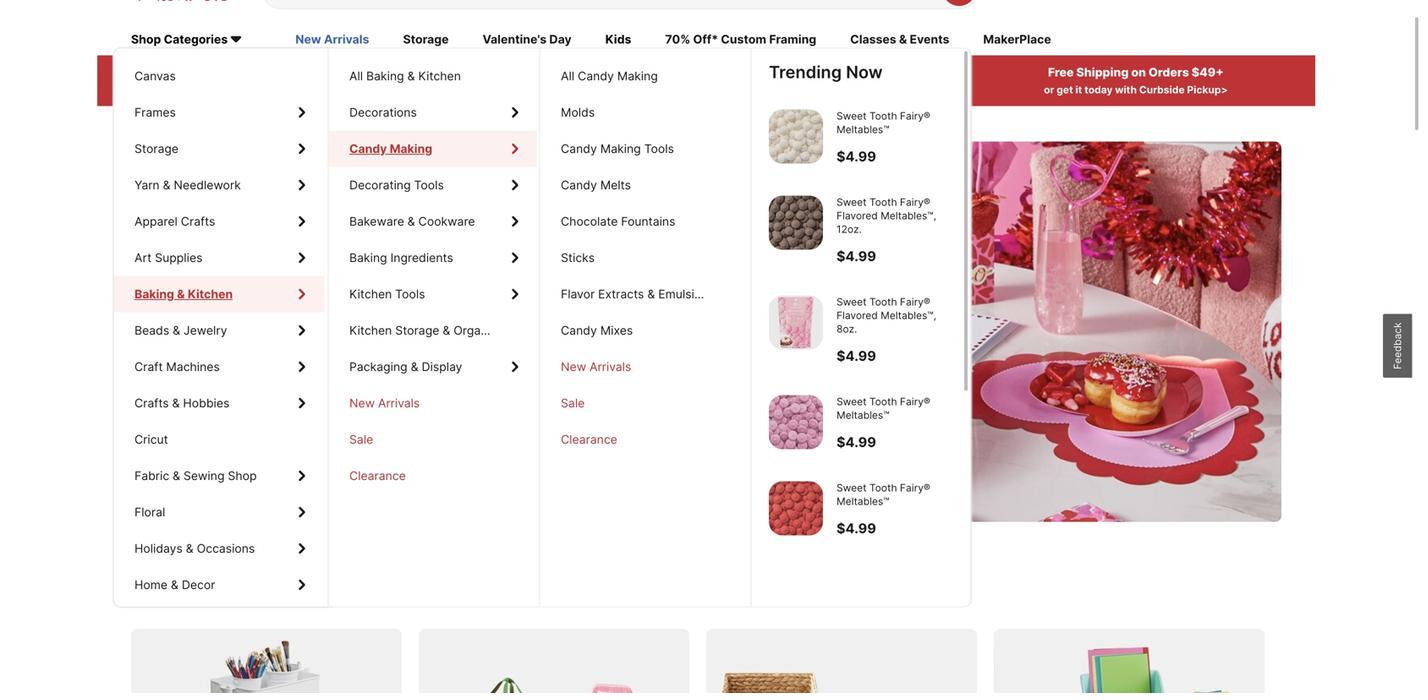 Task type: describe. For each thing, give the bounding box(es) containing it.
valentine's day link
[[483, 31, 572, 50]]

daily23us.
[[240, 84, 299, 96]]

baking ingredients
[[349, 251, 453, 265]]

handmade
[[242, 343, 343, 369]]

needlework for shop categories
[[174, 178, 241, 192]]

makerplace link
[[983, 31, 1051, 50]]

kids link
[[605, 31, 631, 50]]

regular
[[253, 65, 299, 80]]

70% off* custom framing link
[[665, 31, 817, 50]]

classes & events link
[[850, 31, 950, 50]]

2 item undefined image from the top
[[769, 196, 823, 250]]

occasions for 70% off* custom framing
[[197, 542, 255, 556]]

on inside free shipping on orders $49+ or get it today with curbside pickup>
[[1131, 65, 1146, 80]]

canvas link for 70% off* custom framing
[[114, 58, 324, 94]]

to
[[229, 232, 268, 284]]

meltables™ for first item undefined image
[[837, 124, 890, 136]]

jewelry for 70% off* custom framing
[[184, 324, 227, 338]]

home & decor link for 70% off* custom framing
[[114, 567, 324, 604]]

beads for kids
[[135, 324, 169, 338]]

occasions for shop categories
[[197, 542, 255, 556]]

apply>
[[358, 84, 392, 96]]

decorating tools
[[349, 178, 444, 192]]

all candy making link
[[541, 58, 749, 94]]

candy mixes
[[561, 324, 633, 338]]

kitchen storage & organization
[[349, 324, 525, 338]]

holidays & occasions link for shop categories
[[114, 531, 324, 567]]

craft for valentine's day
[[135, 360, 163, 374]]

flavor extracts & emulsions
[[561, 287, 715, 302]]

sticks
[[561, 251, 595, 265]]

kids
[[605, 32, 631, 47]]

0 vertical spatial new arrivals
[[295, 32, 369, 47]]

5 sweet from the top
[[837, 482, 867, 494]]

hobbies for 70% off* custom framing
[[183, 396, 230, 411]]

categories
[[164, 32, 228, 47]]

4 fairy® from the top
[[900, 396, 931, 408]]

2 vertical spatial new arrivals
[[349, 396, 420, 411]]

shop categories link
[[131, 31, 262, 50]]

storage link for storage
[[114, 131, 324, 167]]

packaging & display
[[349, 360, 462, 374]]

crafts & hobbies for shop categories
[[135, 396, 230, 411]]

shop for 70% off* custom framing
[[228, 469, 257, 484]]

candy for candy making tools
[[561, 142, 597, 156]]

5 item undefined image from the top
[[769, 482, 823, 536]]

canvas link for new arrivals
[[114, 58, 324, 94]]

heartfelt.
[[389, 343, 479, 369]]

yarn & needlework link for valentine's day
[[114, 167, 324, 203]]

white rolling cart with art supplies image
[[131, 630, 402, 694]]

craft for kids
[[135, 360, 163, 374]]

decorating
[[349, 178, 411, 192]]

sweet tooth fairy® meltables™ for fourth item undefined image from the top of the page
[[837, 396, 931, 422]]

cricut link for classes & events
[[114, 422, 324, 458]]

decorations link
[[329, 94, 537, 131]]

kitchen tools
[[349, 287, 425, 302]]

hobbies for kids
[[183, 396, 230, 411]]

art for kids
[[135, 251, 152, 265]]

yarn & needlework for 70% off* custom framing
[[135, 178, 241, 192]]

michaels™
[[667, 84, 718, 96]]

candy melts
[[561, 178, 631, 192]]

all candy making
[[561, 69, 658, 83]]

new arrivals link down mixes
[[541, 349, 749, 385]]

decor for 70% off* custom framing
[[182, 578, 215, 593]]

art supplies link for classes & events
[[114, 240, 324, 276]]

sewing for new arrivals
[[184, 469, 225, 484]]

tooth for second item undefined image
[[870, 196, 897, 209]]

holiday storage containers image
[[419, 630, 690, 694]]

art for 70% off* custom framing
[[135, 251, 152, 265]]

or
[[1044, 84, 1055, 96]]

get
[[1057, 84, 1073, 96]]

sweet inside sweet tooth fairy® flavored meltables™, 8oz.
[[837, 296, 867, 308]]

home & decor for classes & events
[[135, 578, 215, 593]]

chocolate fountains
[[561, 214, 676, 229]]

3 $4.99 from the top
[[837, 348, 876, 365]]

home & decor for kids
[[135, 578, 215, 593]]

1 horizontal spatial arrivals
[[378, 396, 420, 411]]

fabric & sewing shop link for classes & events
[[114, 458, 324, 495]]

1 horizontal spatial clearance link
[[541, 422, 749, 458]]

ingredients
[[391, 251, 453, 265]]

colorful plastic storage bins image
[[994, 630, 1265, 694]]

8oz.
[[837, 323, 857, 335]]

sweet tooth fairy® flavored meltables™, 8oz.
[[837, 296, 937, 335]]

machines for classes & events
[[166, 360, 220, 374]]

apply>
[[833, 84, 869, 96]]

20% off all regular price purchases with code daily23us. exclusions apply>
[[185, 65, 396, 96]]

yarn for storage
[[135, 178, 160, 192]]

save on creative storage for every space.
[[131, 581, 540, 606]]

fabric & sewing shop link for 70% off* custom framing
[[114, 458, 324, 495]]

holidays & occasions link for new arrivals
[[114, 531, 324, 567]]

yarn & needlework for storage
[[135, 178, 241, 192]]

shop now
[[185, 402, 243, 418]]

frames for classes & events
[[135, 105, 176, 120]]

apparel crafts link for classes & events
[[114, 203, 324, 240]]

yarn & needlework for classes & events
[[135, 178, 241, 192]]

candy making link
[[329, 131, 537, 167]]

holidays & occasions for shop categories
[[135, 542, 255, 556]]

floral link for shop categories
[[114, 495, 324, 531]]

now for trending now
[[846, 62, 883, 83]]

hobbies for new arrivals
[[183, 396, 230, 411]]

art supplies link for 70% off* custom framing
[[114, 240, 324, 276]]

holidays & occasions link for kids
[[114, 531, 324, 567]]

off inside 20% off all regular price purchases with code daily23us. exclusions apply>
[[214, 65, 232, 80]]

bakeware & cookware link
[[329, 203, 537, 240]]

make it handmade and heartfelt.
[[165, 343, 479, 369]]

baking & kitchen link for 70% off* custom framing
[[114, 276, 324, 313]]

home & decor link for new arrivals
[[114, 567, 324, 604]]

floral for valentine's day
[[135, 506, 165, 520]]

decorations
[[349, 105, 417, 120]]

floral link for classes & events
[[114, 495, 324, 531]]

craft machines for storage
[[135, 360, 220, 374]]

packaging & display link
[[329, 349, 537, 385]]

baking & kitchen link for storage
[[114, 276, 324, 313]]

storage for kids
[[135, 142, 179, 156]]

floral for 70% off* custom framing
[[135, 506, 165, 520]]

price
[[301, 65, 331, 80]]

holidays for valentine's day
[[135, 542, 183, 556]]

making up use
[[617, 69, 658, 83]]

frames link for shop categories
[[114, 94, 324, 131]]

new arrivals link down display
[[329, 385, 537, 422]]

rewards
[[726, 65, 777, 80]]

sewing for shop categories
[[184, 469, 225, 484]]

fabric for shop categories
[[135, 469, 169, 484]]

pickup>
[[1187, 84, 1228, 96]]

0 horizontal spatial on
[[184, 581, 209, 606]]

occasions for valentine's day
[[197, 542, 255, 556]]

baking for storage
[[135, 287, 172, 302]]

events
[[910, 32, 950, 47]]

earn
[[663, 65, 690, 80]]

makerplace
[[983, 32, 1051, 47]]

candy melts link
[[541, 167, 749, 203]]

card.³
[[753, 84, 785, 96]]

holidays & occasions link for classes & events
[[114, 531, 324, 567]]

home for storage
[[135, 578, 168, 593]]

your
[[642, 84, 664, 96]]

meltables™, for sweet tooth fairy® flavored meltables™, 8oz.
[[881, 310, 937, 322]]

$49+
[[1192, 65, 1224, 80]]

classes & events
[[850, 32, 950, 47]]

apparel crafts link for kids
[[114, 203, 324, 240]]

bakeware
[[349, 214, 404, 229]]

5 $4.99 from the top
[[837, 521, 876, 537]]

fountains
[[621, 214, 676, 229]]

shop for classes & events
[[228, 469, 257, 484]]

kitchen tools link
[[329, 276, 537, 313]]

fabric & sewing shop for storage
[[135, 469, 257, 484]]

decor for storage
[[182, 578, 215, 593]]

shop for valentine's day
[[228, 469, 257, 484]]

sticks link
[[541, 240, 749, 276]]

craft machines link for valentine's day
[[114, 349, 324, 385]]

craft for new arrivals
[[135, 360, 163, 374]]

decor for new arrivals
[[182, 578, 215, 593]]

fabric & sewing shop for valentine's day
[[135, 469, 257, 484]]

exclusions
[[302, 84, 355, 96]]

shipping
[[1077, 65, 1129, 80]]

floral link for valentine's day
[[114, 495, 324, 531]]

holidays & occasions for new arrivals
[[135, 542, 255, 556]]

0 vertical spatial valentine's
[[483, 32, 547, 47]]

sewing for 70% off* custom framing
[[184, 469, 225, 484]]

purchases
[[334, 65, 396, 80]]

free
[[1048, 65, 1074, 80]]

in
[[713, 65, 724, 80]]

free shipping on orders $49+ or get it today with curbside pickup>
[[1044, 65, 1228, 96]]

every
[[413, 581, 469, 606]]

fabric for kids
[[135, 469, 169, 484]]

sewing for classes & events
[[184, 469, 225, 484]]

70% off* custom framing
[[665, 32, 817, 47]]

cricut for classes & events
[[135, 433, 168, 447]]

chocolate fountains link
[[541, 203, 749, 240]]

organization
[[454, 324, 525, 338]]

craft machines link for kids
[[114, 349, 324, 385]]

curbside
[[1139, 84, 1185, 96]]

sweet inside sweet tooth fairy® flavored meltables™, 12oz.
[[837, 196, 867, 209]]

up
[[165, 232, 219, 284]]

orders
[[1149, 65, 1189, 80]]

home & decor for new arrivals
[[135, 578, 215, 593]]

frames for storage
[[135, 105, 176, 120]]

1 sweet from the top
[[837, 110, 867, 122]]

needlework for kids
[[174, 178, 241, 192]]

holidays & occasions link for 70% off* custom framing
[[114, 531, 324, 567]]

0 horizontal spatial sale link
[[329, 422, 537, 458]]

kitchen storage & organization link
[[329, 313, 537, 349]]

canvas for valentine's day
[[135, 69, 176, 83]]

home & decor link for storage
[[114, 567, 324, 604]]

framing
[[769, 32, 817, 47]]

day inside up to 40% off valentine's day supplies
[[165, 279, 240, 331]]

today
[[1085, 84, 1113, 96]]

frames link for classes & events
[[114, 94, 324, 131]]

code
[[213, 84, 238, 96]]

table of valentines day decor image
[[131, 142, 1282, 523]]



Task type: locate. For each thing, give the bounding box(es) containing it.
1 vertical spatial on
[[184, 581, 209, 606]]

2 horizontal spatial new
[[561, 360, 586, 374]]

new arrivals up price in the left of the page
[[295, 32, 369, 47]]

tools for kitchen tools
[[395, 287, 425, 302]]

floral
[[135, 506, 165, 520], [135, 506, 165, 520], [135, 506, 165, 520], [135, 506, 165, 520], [135, 506, 165, 520], [135, 506, 165, 520], [135, 506, 165, 520], [135, 506, 165, 520]]

yarn & needlework link for classes & events
[[114, 167, 324, 203]]

baking & kitchen link
[[114, 276, 324, 313], [114, 276, 324, 313], [114, 276, 324, 313], [114, 276, 324, 313], [114, 276, 324, 313], [114, 276, 324, 313], [114, 276, 324, 313], [114, 276, 324, 313]]

canvas for kids
[[135, 69, 176, 83]]

extracts
[[598, 287, 644, 302]]

tooth for first item undefined image
[[870, 110, 897, 122]]

credit
[[720, 84, 751, 96]]

sweet tooth fairy® flavored meltables™, 12oz.
[[837, 196, 937, 236]]

4 $4.99 from the top
[[837, 434, 876, 451]]

3 sweet from the top
[[837, 296, 867, 308]]

sale link down packaging & display link
[[329, 422, 537, 458]]

1 vertical spatial it
[[223, 343, 237, 369]]

2 vertical spatial sweet tooth fairy® meltables™
[[837, 482, 931, 508]]

craft machines for 70% off* custom framing
[[135, 360, 220, 374]]

sale down "packaging"
[[349, 433, 373, 447]]

crafts & hobbies for new arrivals
[[135, 396, 230, 411]]

cricut link for storage
[[114, 422, 324, 458]]

holidays & occasions
[[135, 542, 255, 556], [135, 542, 255, 556], [135, 542, 255, 556], [135, 542, 255, 556], [135, 542, 255, 556], [135, 542, 255, 556], [135, 542, 255, 556], [135, 542, 255, 556]]

2 flavored from the top
[[837, 310, 878, 322]]

home for classes & events
[[135, 578, 168, 593]]

4 item undefined image from the top
[[769, 395, 823, 450]]

beads & jewelry link for classes & events
[[114, 313, 324, 349]]

craft machines for classes & events
[[135, 360, 220, 374]]

shop
[[131, 32, 161, 47], [185, 402, 214, 418], [228, 469, 257, 484], [228, 469, 257, 484], [228, 469, 257, 484], [228, 469, 257, 484], [228, 469, 257, 484], [228, 469, 257, 484], [228, 469, 257, 484], [228, 469, 257, 484]]

day up make
[[165, 279, 240, 331]]

molds
[[561, 105, 595, 120]]

arrivals down packaging & display
[[378, 396, 420, 411]]

1 horizontal spatial on
[[1131, 65, 1146, 80]]

tools inside candy making tools link
[[644, 142, 674, 156]]

fabric & sewing shop
[[135, 469, 257, 484], [135, 469, 257, 484], [135, 469, 257, 484], [135, 469, 257, 484], [135, 469, 257, 484], [135, 469, 257, 484], [135, 469, 257, 484], [135, 469, 257, 484]]

craft
[[135, 360, 163, 374], [135, 360, 163, 374], [135, 360, 163, 374], [135, 360, 163, 374], [135, 360, 163, 374], [135, 360, 163, 374], [135, 360, 163, 374], [135, 360, 163, 374]]

shop categories
[[131, 32, 228, 47]]

classes
[[850, 32, 896, 47]]

baking & kitchen link for kids
[[114, 276, 324, 313]]

5 fairy® from the top
[[900, 482, 931, 494]]

item undefined image
[[769, 110, 823, 164], [769, 196, 823, 250], [769, 296, 823, 350], [769, 395, 823, 450], [769, 482, 823, 536]]

1 horizontal spatial new
[[349, 396, 375, 411]]

frames for shop categories
[[135, 105, 176, 120]]

3 item undefined image from the top
[[769, 296, 823, 350]]

1 horizontal spatial sale link
[[541, 385, 749, 422]]

decor
[[182, 578, 215, 593], [182, 578, 215, 593], [182, 578, 215, 593], [182, 578, 215, 593], [182, 578, 215, 593], [182, 578, 215, 593], [182, 578, 215, 593], [182, 578, 215, 593]]

0 vertical spatial day
[[549, 32, 572, 47]]

you
[[601, 84, 619, 96]]

$4.99
[[837, 148, 876, 165], [837, 248, 876, 265], [837, 348, 876, 365], [837, 434, 876, 451], [837, 521, 876, 537]]

new for new arrivals link over price in the left of the page
[[295, 32, 321, 47]]

0 vertical spatial it
[[1076, 84, 1082, 96]]

holidays & occasions link for storage
[[114, 531, 324, 567]]

arrivals down mixes
[[590, 360, 631, 374]]

making inside "link"
[[390, 142, 432, 156]]

candy up decorating
[[349, 142, 387, 156]]

tools up bakeware & cookware link
[[414, 178, 444, 192]]

1 vertical spatial meltables™,
[[881, 310, 937, 322]]

frames
[[135, 105, 176, 120], [135, 105, 176, 120], [135, 105, 176, 120], [135, 105, 176, 120], [135, 105, 176, 120], [135, 105, 176, 120], [135, 105, 176, 120], [135, 105, 176, 120]]

shop for kids
[[228, 469, 257, 484]]

jewelry for classes & events
[[184, 324, 227, 338]]

1 vertical spatial off
[[373, 232, 434, 284]]

2 with from the left
[[1115, 84, 1137, 96]]

storage link for kids
[[114, 131, 324, 167]]

craft machines for new arrivals
[[135, 360, 220, 374]]

1 vertical spatial now
[[217, 402, 243, 418]]

frames for new arrivals
[[135, 105, 176, 120]]

home for new arrivals
[[135, 578, 168, 593]]

0 vertical spatial now
[[846, 62, 883, 83]]

2 horizontal spatial arrivals
[[590, 360, 631, 374]]

1 $4.99 from the top
[[837, 148, 876, 165]]

craft machines for shop categories
[[135, 360, 220, 374]]

on up "curbside" at the top right of the page
[[1131, 65, 1146, 80]]

cricut link
[[114, 422, 324, 458], [114, 422, 324, 458], [114, 422, 324, 458], [114, 422, 324, 458], [114, 422, 324, 458], [114, 422, 324, 458], [114, 422, 324, 458], [114, 422, 324, 458]]

yarn & needlework link
[[114, 167, 324, 203], [114, 167, 324, 203], [114, 167, 324, 203], [114, 167, 324, 203], [114, 167, 324, 203], [114, 167, 324, 203], [114, 167, 324, 203], [114, 167, 324, 203]]

0 vertical spatial clearance
[[561, 433, 617, 447]]

craft for classes & events
[[135, 360, 163, 374]]

all up code
[[235, 65, 251, 80]]

1 horizontal spatial with
[[1115, 84, 1137, 96]]

0 horizontal spatial all
[[235, 65, 251, 80]]

0 horizontal spatial day
[[165, 279, 240, 331]]

yarn & needlework
[[135, 178, 241, 192], [135, 178, 241, 192], [135, 178, 241, 192], [135, 178, 241, 192], [135, 178, 241, 192], [135, 178, 241, 192], [135, 178, 241, 192], [135, 178, 241, 192]]

1 vertical spatial flavored
[[837, 310, 878, 322]]

1 horizontal spatial sale
[[561, 396, 585, 411]]

1 horizontal spatial all
[[349, 69, 363, 83]]

hobbies for valentine's day
[[183, 396, 230, 411]]

all for all candy making
[[561, 69, 575, 83]]

fabric
[[135, 469, 169, 484], [135, 469, 169, 484], [135, 469, 169, 484], [135, 469, 169, 484], [135, 469, 169, 484], [135, 469, 169, 484], [135, 469, 169, 484], [135, 469, 169, 484]]

fairy® inside sweet tooth fairy® flavored meltables™, 12oz.
[[900, 196, 931, 209]]

art supplies for kids
[[135, 251, 203, 265]]

machines
[[166, 360, 220, 374], [166, 360, 220, 374], [166, 360, 220, 374], [166, 360, 220, 374], [166, 360, 220, 374], [166, 360, 220, 374], [166, 360, 220, 374], [166, 360, 220, 374]]

off down bakeware & cookware
[[373, 232, 434, 284]]

40%
[[278, 232, 363, 284]]

shop for storage
[[228, 469, 257, 484]]

chocolate
[[561, 214, 618, 229]]

1 vertical spatial meltables™
[[837, 409, 890, 422]]

sewing
[[184, 469, 225, 484], [184, 469, 225, 484], [184, 469, 225, 484], [184, 469, 225, 484], [184, 469, 225, 484], [184, 469, 225, 484], [184, 469, 225, 484], [184, 469, 225, 484]]

craft machines for kids
[[135, 360, 220, 374]]

1 flavored from the top
[[837, 210, 878, 222]]

candy down flavor
[[561, 324, 597, 338]]

1 vertical spatial day
[[165, 279, 240, 331]]

3 tooth from the top
[[870, 296, 897, 308]]

flavored inside sweet tooth fairy® flavored meltables™, 8oz.
[[837, 310, 878, 322]]

creative
[[214, 581, 295, 606]]

baking for classes & events
[[135, 287, 172, 302]]

new up price in the left of the page
[[295, 32, 321, 47]]

home & decor
[[135, 578, 215, 593], [135, 578, 215, 593], [135, 578, 215, 593], [135, 578, 215, 593], [135, 578, 215, 593], [135, 578, 215, 593], [135, 578, 215, 593], [135, 578, 215, 593]]

new arrivals link up price in the left of the page
[[295, 31, 369, 50]]

valentine's
[[483, 32, 547, 47], [444, 232, 652, 284]]

it right make
[[223, 343, 237, 369]]

0 vertical spatial flavored
[[837, 210, 878, 222]]

crafts & hobbies link for shop categories
[[114, 385, 324, 422]]

mixes
[[600, 324, 633, 338]]

all baking & kitchen link
[[329, 58, 537, 94]]

0 vertical spatial sweet tooth fairy® meltables™
[[837, 110, 931, 136]]

crafts
[[181, 214, 215, 229], [181, 214, 215, 229], [181, 214, 215, 229], [181, 214, 215, 229], [181, 214, 215, 229], [181, 214, 215, 229], [181, 214, 215, 229], [181, 214, 215, 229], [135, 396, 169, 411], [135, 396, 169, 411], [135, 396, 169, 411], [135, 396, 169, 411], [135, 396, 169, 411], [135, 396, 169, 411], [135, 396, 169, 411], [135, 396, 169, 411]]

home for valentine's day
[[135, 578, 168, 593]]

0 vertical spatial arrivals
[[324, 32, 369, 47]]

three water hyacinth baskets in white, brown and tan image
[[706, 630, 977, 694]]

9%
[[692, 65, 710, 80]]

valentine's inside up to 40% off valentine's day supplies
[[444, 232, 652, 284]]

shop inside button
[[185, 402, 214, 418]]

making for all candy making
[[600, 142, 641, 156]]

now up apply> at the top right
[[846, 62, 883, 83]]

tooth inside sweet tooth fairy® flavored meltables™, 8oz.
[[870, 296, 897, 308]]

1 vertical spatial new arrivals
[[561, 360, 631, 374]]

space.
[[474, 581, 540, 606]]

1 horizontal spatial day
[[549, 32, 572, 47]]

1 horizontal spatial now
[[846, 62, 883, 83]]

0 horizontal spatial arrivals
[[324, 32, 369, 47]]

custom
[[721, 32, 767, 47]]

& inside earn 9% in rewards when you use your michaels™ credit card.³ details & apply>
[[824, 84, 831, 96]]

1 sweet tooth fairy® meltables™ from the top
[[837, 110, 931, 136]]

sewing for storage
[[184, 469, 225, 484]]

now
[[846, 62, 883, 83], [217, 402, 243, 418]]

yarn
[[135, 178, 160, 192], [135, 178, 160, 192], [135, 178, 160, 192], [135, 178, 160, 192], [135, 178, 160, 192], [135, 178, 160, 192], [135, 178, 160, 192], [135, 178, 160, 192]]

craft machines link
[[114, 349, 324, 385], [114, 349, 324, 385], [114, 349, 324, 385], [114, 349, 324, 385], [114, 349, 324, 385], [114, 349, 324, 385], [114, 349, 324, 385], [114, 349, 324, 385]]

2 vertical spatial meltables™
[[837, 496, 890, 508]]

sale down candy mixes
[[561, 396, 585, 411]]

apparel for 70% off* custom framing
[[135, 214, 178, 229]]

making
[[617, 69, 658, 83], [390, 142, 432, 156], [600, 142, 641, 156]]

when
[[571, 84, 598, 96]]

2 sweet tooth fairy® meltables™ from the top
[[837, 396, 931, 422]]

3 fairy® from the top
[[900, 296, 931, 308]]

yarn for valentine's day
[[135, 178, 160, 192]]

4 tooth from the top
[[870, 396, 897, 408]]

earn 9% in rewards when you use your michaels™ credit card.³ details & apply>
[[571, 65, 869, 96]]

with right today
[[1115, 84, 1137, 96]]

candy making tools link
[[541, 131, 749, 167]]

supplies inside up to 40% off valentine's day supplies
[[249, 279, 413, 331]]

1 vertical spatial arrivals
[[590, 360, 631, 374]]

0 vertical spatial sale
[[561, 396, 585, 411]]

craft machines link for storage
[[114, 349, 324, 385]]

beads
[[135, 324, 169, 338], [135, 324, 169, 338], [135, 324, 169, 338], [135, 324, 169, 338], [135, 324, 169, 338], [135, 324, 169, 338], [135, 324, 169, 338], [135, 324, 169, 338]]

tools inside decorating tools link
[[414, 178, 444, 192]]

4 sweet from the top
[[837, 396, 867, 408]]

0 horizontal spatial now
[[217, 402, 243, 418]]

1 vertical spatial new
[[561, 360, 586, 374]]

2 sweet from the top
[[837, 196, 867, 209]]

beads & jewelry link
[[114, 313, 324, 349], [114, 313, 324, 349], [114, 313, 324, 349], [114, 313, 324, 349], [114, 313, 324, 349], [114, 313, 324, 349], [114, 313, 324, 349], [114, 313, 324, 349]]

apparel crafts link for valentine's day
[[114, 203, 324, 240]]

12oz.
[[837, 223, 862, 236]]

apparel crafts for 70% off* custom framing
[[135, 214, 215, 229]]

frames for kids
[[135, 105, 176, 120]]

cricut
[[135, 433, 168, 447], [135, 433, 168, 447], [135, 433, 168, 447], [135, 433, 168, 447], [135, 433, 168, 447], [135, 433, 168, 447], [135, 433, 168, 447], [135, 433, 168, 447]]

baking & kitchen for valentine's day
[[135, 287, 229, 302]]

all up apply>
[[349, 69, 363, 83]]

0 horizontal spatial clearance link
[[329, 458, 537, 495]]

2 fairy® from the top
[[900, 196, 931, 209]]

frames link for kids
[[114, 94, 324, 131]]

0 horizontal spatial sale
[[349, 433, 373, 447]]

fairy® inside sweet tooth fairy® flavored meltables™, 8oz.
[[900, 296, 931, 308]]

2 horizontal spatial all
[[561, 69, 575, 83]]

jewelry for shop categories
[[184, 324, 227, 338]]

with down 20%
[[189, 84, 211, 96]]

70%
[[665, 32, 690, 47]]

off*
[[693, 32, 718, 47]]

apparel for new arrivals
[[135, 214, 178, 229]]

storage link for classes & events
[[114, 131, 324, 167]]

1 vertical spatial clearance
[[349, 469, 406, 484]]

0 horizontal spatial it
[[223, 343, 237, 369]]

1 vertical spatial valentine's
[[444, 232, 652, 284]]

yarn & needlework link for shop categories
[[114, 167, 324, 203]]

2 meltables™ from the top
[[837, 409, 890, 422]]

1 horizontal spatial clearance
[[561, 433, 617, 447]]

1 tooth from the top
[[870, 110, 897, 122]]

storage link for 70% off* custom framing
[[114, 131, 324, 167]]

beads & jewelry for classes & events
[[135, 324, 227, 338]]

candy up when
[[578, 69, 614, 83]]

machines for kids
[[166, 360, 220, 374]]

2 $4.99 from the top
[[837, 248, 876, 265]]

crafts & hobbies link
[[114, 385, 324, 422], [114, 385, 324, 422], [114, 385, 324, 422], [114, 385, 324, 422], [114, 385, 324, 422], [114, 385, 324, 422], [114, 385, 324, 422], [114, 385, 324, 422]]

crafts & hobbies link for classes & events
[[114, 385, 324, 422]]

fabric & sewing shop for shop categories
[[135, 469, 257, 484]]

off inside up to 40% off valentine's day supplies
[[373, 232, 434, 284]]

day
[[549, 32, 572, 47], [165, 279, 240, 331]]

it right get
[[1076, 84, 1082, 96]]

it inside free shipping on orders $49+ or get it today with curbside pickup>
[[1076, 84, 1082, 96]]

home & decor for valentine's day
[[135, 578, 215, 593]]

3 sweet tooth fairy® meltables™ from the top
[[837, 482, 931, 508]]

flavored inside sweet tooth fairy® flavored meltables™, 12oz.
[[837, 210, 878, 222]]

cricut for 70% off* custom framing
[[135, 433, 168, 447]]

baking & kitchen for 70% off* custom framing
[[135, 287, 229, 302]]

meltables™ for first item undefined image from the bottom
[[837, 496, 890, 508]]

occasions for storage
[[197, 542, 255, 556]]

arrivals up purchases on the top of the page
[[324, 32, 369, 47]]

make
[[165, 343, 218, 369]]

apparel crafts for storage
[[135, 214, 215, 229]]

sale link down candy mixes link
[[541, 385, 749, 422]]

all inside 20% off all regular price purchases with code daily23us. exclusions apply>
[[235, 65, 251, 80]]

0 vertical spatial tools
[[644, 142, 674, 156]]

0 horizontal spatial clearance
[[349, 469, 406, 484]]

shop for new arrivals
[[228, 469, 257, 484]]

supplies for valentine's day
[[155, 251, 203, 265]]

floral for storage
[[135, 506, 165, 520]]

2 tooth from the top
[[870, 196, 897, 209]]

cricut for storage
[[135, 433, 168, 447]]

&
[[899, 32, 907, 47], [407, 69, 415, 83], [824, 84, 831, 96], [163, 178, 170, 192], [163, 178, 170, 192], [163, 178, 170, 192], [163, 178, 170, 192], [163, 178, 170, 192], [163, 178, 170, 192], [163, 178, 170, 192], [163, 178, 170, 192], [408, 214, 415, 229], [176, 287, 183, 302], [176, 287, 183, 302], [176, 287, 183, 302], [176, 287, 183, 302], [176, 287, 183, 302], [176, 287, 183, 302], [176, 287, 183, 302], [177, 287, 185, 302], [647, 287, 655, 302], [173, 324, 180, 338], [173, 324, 180, 338], [173, 324, 180, 338], [173, 324, 180, 338], [173, 324, 180, 338], [173, 324, 180, 338], [173, 324, 180, 338], [173, 324, 180, 338], [443, 324, 450, 338], [411, 360, 418, 374], [172, 396, 180, 411], [172, 396, 180, 411], [172, 396, 180, 411], [172, 396, 180, 411], [172, 396, 180, 411], [172, 396, 180, 411], [172, 396, 180, 411], [172, 396, 180, 411], [173, 469, 180, 484], [173, 469, 180, 484], [173, 469, 180, 484], [173, 469, 180, 484], [173, 469, 180, 484], [173, 469, 180, 484], [173, 469, 180, 484], [173, 469, 180, 484], [186, 542, 193, 556], [186, 542, 193, 556], [186, 542, 193, 556], [186, 542, 193, 556], [186, 542, 193, 556], [186, 542, 193, 556], [186, 542, 193, 556], [186, 542, 193, 556], [171, 578, 178, 593], [171, 578, 178, 593], [171, 578, 178, 593], [171, 578, 178, 593], [171, 578, 178, 593], [171, 578, 178, 593], [171, 578, 178, 593], [171, 578, 178, 593]]

apparel crafts link for shop categories
[[114, 203, 324, 240]]

yarn & needlework link for storage
[[114, 167, 324, 203]]

home & decor for shop categories
[[135, 578, 215, 593]]

1 vertical spatial tools
[[414, 178, 444, 192]]

candy left melts
[[561, 178, 597, 192]]

1 fairy® from the top
[[900, 110, 931, 122]]

all baking & kitchen
[[349, 69, 461, 83]]

floral for kids
[[135, 506, 165, 520]]

2 vertical spatial new
[[349, 396, 375, 411]]

clearance for the left clearance "link"
[[349, 469, 406, 484]]

flavored up 12oz.
[[837, 210, 878, 222]]

and
[[348, 343, 384, 369]]

supplies for kids
[[155, 251, 203, 265]]

day up when
[[549, 32, 572, 47]]

flavored up 8oz.
[[837, 310, 878, 322]]

supplies for 70% off* custom framing
[[155, 251, 203, 265]]

1 horizontal spatial off
[[373, 232, 434, 284]]

new down "packaging"
[[349, 396, 375, 411]]

art supplies for new arrivals
[[135, 251, 203, 265]]

bakeware & cookware
[[349, 214, 475, 229]]

craft machines
[[135, 360, 220, 374], [135, 360, 220, 374], [135, 360, 220, 374], [135, 360, 220, 374], [135, 360, 220, 374], [135, 360, 220, 374], [135, 360, 220, 374], [135, 360, 220, 374]]

tools down baking ingredients
[[395, 287, 425, 302]]

holidays & occasions link
[[114, 531, 324, 567], [114, 531, 324, 567], [114, 531, 324, 567], [114, 531, 324, 567], [114, 531, 324, 567], [114, 531, 324, 567], [114, 531, 324, 567], [114, 531, 324, 567]]

all up when
[[561, 69, 575, 83]]

now down make
[[217, 402, 243, 418]]

baking for 70% off* custom framing
[[135, 287, 172, 302]]

art
[[135, 251, 152, 265], [135, 251, 152, 265], [135, 251, 152, 265], [135, 251, 152, 265], [135, 251, 152, 265], [135, 251, 152, 265], [135, 251, 152, 265], [135, 251, 152, 265]]

sewing for valentine's day
[[184, 469, 225, 484]]

sale for the sale link to the right
[[561, 396, 585, 411]]

2 vertical spatial arrivals
[[378, 396, 420, 411]]

1 with from the left
[[189, 84, 211, 96]]

baking ingredients link
[[329, 240, 537, 276]]

arrivals
[[324, 32, 369, 47], [590, 360, 631, 374], [378, 396, 420, 411]]

art supplies
[[135, 251, 203, 265], [135, 251, 203, 265], [135, 251, 203, 265], [135, 251, 203, 265], [135, 251, 203, 265], [135, 251, 203, 265], [135, 251, 203, 265], [135, 251, 203, 265]]

0 vertical spatial on
[[1131, 65, 1146, 80]]

machines for storage
[[166, 360, 220, 374]]

all
[[235, 65, 251, 80], [349, 69, 363, 83], [561, 69, 575, 83]]

yarn for classes & events
[[135, 178, 160, 192]]

candy down molds
[[561, 142, 597, 156]]

hobbies for storage
[[183, 396, 230, 411]]

tools inside the kitchen tools link
[[395, 287, 425, 302]]

apparel for kids
[[135, 214, 178, 229]]

baking for shop categories
[[135, 287, 172, 302]]

making up 'decorating tools'
[[390, 142, 432, 156]]

hobbies
[[183, 396, 230, 411], [183, 396, 230, 411], [183, 396, 230, 411], [183, 396, 230, 411], [183, 396, 230, 411], [183, 396, 230, 411], [183, 396, 230, 411], [183, 396, 230, 411]]

0 horizontal spatial off
[[214, 65, 232, 80]]

home & decor link for classes & events
[[114, 567, 324, 604]]

cookware
[[419, 214, 475, 229]]

1 meltables™ from the top
[[837, 124, 890, 136]]

tooth for first item undefined image from the bottom
[[870, 482, 897, 494]]

yarn & needlework link for 70% off* custom framing
[[114, 167, 324, 203]]

1 horizontal spatial it
[[1076, 84, 1082, 96]]

clearance link
[[541, 422, 749, 458], [329, 458, 537, 495]]

packaging
[[349, 360, 408, 374]]

storage link for valentine's day
[[114, 131, 324, 167]]

baking
[[366, 69, 404, 83], [349, 251, 387, 265], [135, 287, 172, 302], [135, 287, 172, 302], [135, 287, 172, 302], [135, 287, 172, 302], [135, 287, 172, 302], [135, 287, 172, 302], [135, 287, 172, 302], [135, 287, 174, 302]]

1 meltables™, from the top
[[881, 210, 937, 222]]

20%
[[185, 65, 211, 80]]

sale link
[[541, 385, 749, 422], [329, 422, 537, 458]]

tools down the molds link
[[644, 142, 674, 156]]

holidays & occasions link for valentine's day
[[114, 531, 324, 567]]

off
[[214, 65, 232, 80], [373, 232, 434, 284]]

off up code
[[214, 65, 232, 80]]

now inside button
[[217, 402, 243, 418]]

needlework for classes & events
[[174, 178, 241, 192]]

1 vertical spatial sweet tooth fairy® meltables™
[[837, 396, 931, 422]]

art supplies for classes & events
[[135, 251, 203, 265]]

0 vertical spatial meltables™
[[837, 124, 890, 136]]

new arrivals down "packaging"
[[349, 396, 420, 411]]

new arrivals down candy mixes
[[561, 360, 631, 374]]

apparel crafts for new arrivals
[[135, 214, 215, 229]]

candy inside "link"
[[349, 142, 387, 156]]

floral link
[[114, 495, 324, 531], [114, 495, 324, 531], [114, 495, 324, 531], [114, 495, 324, 531], [114, 495, 324, 531], [114, 495, 324, 531], [114, 495, 324, 531], [114, 495, 324, 531]]

making up melts
[[600, 142, 641, 156]]

3 meltables™ from the top
[[837, 496, 890, 508]]

tooth inside sweet tooth fairy® flavored meltables™, 12oz.
[[870, 196, 897, 209]]

home
[[135, 578, 168, 593], [135, 578, 168, 593], [135, 578, 168, 593], [135, 578, 168, 593], [135, 578, 168, 593], [135, 578, 168, 593], [135, 578, 168, 593], [135, 578, 168, 593]]

art for classes & events
[[135, 251, 152, 265]]

on right the save
[[184, 581, 209, 606]]

0 vertical spatial new
[[295, 32, 321, 47]]

0 vertical spatial meltables™,
[[881, 210, 937, 222]]

emulsions
[[658, 287, 715, 302]]

2 vertical spatial tools
[[395, 287, 425, 302]]

0 horizontal spatial new
[[295, 32, 321, 47]]

5 tooth from the top
[[870, 482, 897, 494]]

cricut link for 70% off* custom framing
[[114, 422, 324, 458]]

2 meltables™, from the top
[[881, 310, 937, 322]]

1 item undefined image from the top
[[769, 110, 823, 164]]

new arrivals link
[[295, 31, 369, 50], [541, 349, 749, 385], [329, 385, 537, 422]]

trending
[[769, 62, 842, 83]]

0 horizontal spatial with
[[189, 84, 211, 96]]

meltables™, inside sweet tooth fairy® flavored meltables™, 12oz.
[[881, 210, 937, 222]]

1 vertical spatial sale
[[349, 433, 373, 447]]

0 vertical spatial off
[[214, 65, 232, 80]]

new down candy mixes
[[561, 360, 586, 374]]

trending now
[[769, 62, 883, 83]]

meltables™, inside sweet tooth fairy® flavored meltables™, 8oz.
[[881, 310, 937, 322]]

with inside 20% off all regular price purchases with code daily23us. exclusions apply>
[[189, 84, 211, 96]]

beads & jewelry link for kids
[[114, 313, 324, 349]]

making for all baking & kitchen
[[390, 142, 432, 156]]

with inside free shipping on orders $49+ or get it today with curbside pickup>
[[1115, 84, 1137, 96]]



Task type: vqa. For each thing, say whether or not it's contained in the screenshot.
Tab List
no



